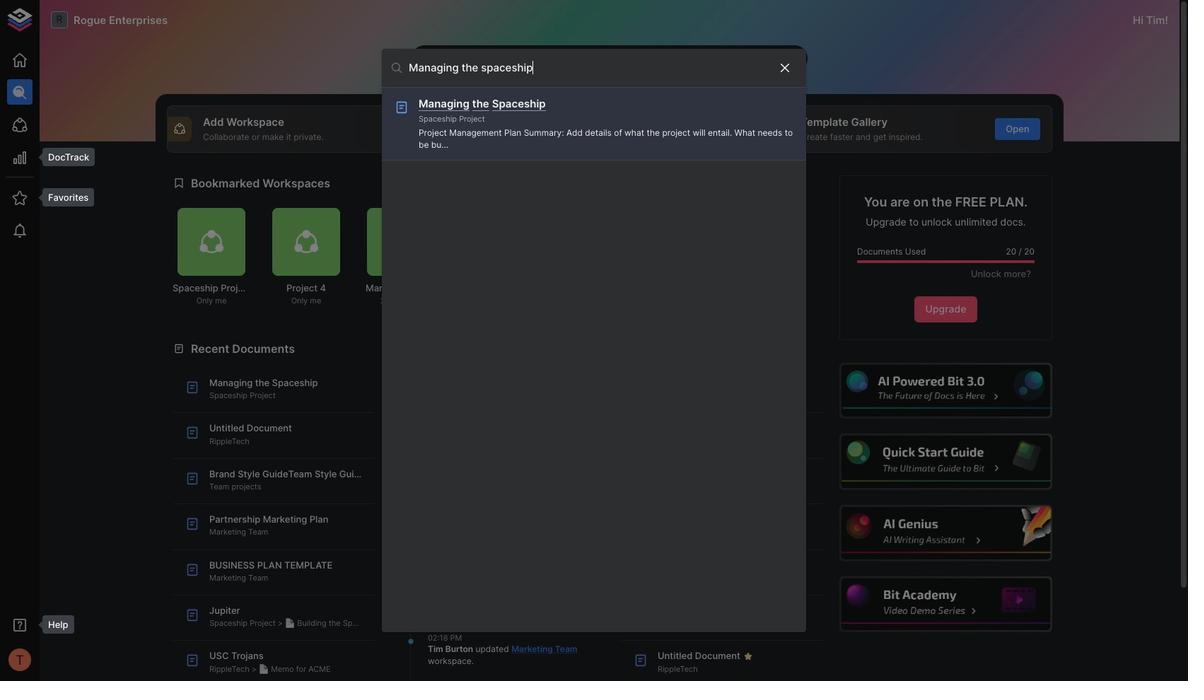 Task type: vqa. For each thing, say whether or not it's contained in the screenshot.
the top your
no



Task type: locate. For each thing, give the bounding box(es) containing it.
help image
[[840, 363, 1053, 419], [840, 434, 1053, 490], [840, 505, 1053, 562], [840, 577, 1053, 633]]

1 help image from the top
[[840, 363, 1053, 419]]

2 vertical spatial tooltip
[[33, 616, 74, 634]]

1 vertical spatial tooltip
[[33, 188, 94, 207]]

tooltip
[[33, 148, 95, 166], [33, 188, 94, 207], [33, 616, 74, 634]]

1 tooltip from the top
[[33, 148, 95, 166]]

0 vertical spatial tooltip
[[33, 148, 95, 166]]

dialog
[[382, 48, 807, 633]]

2 tooltip from the top
[[33, 188, 94, 207]]

3 tooltip from the top
[[33, 616, 74, 634]]

Search documents, folders and workspaces... text field
[[409, 57, 767, 79]]



Task type: describe. For each thing, give the bounding box(es) containing it.
3 help image from the top
[[840, 505, 1053, 562]]

4 help image from the top
[[840, 577, 1053, 633]]

2 help image from the top
[[840, 434, 1053, 490]]



